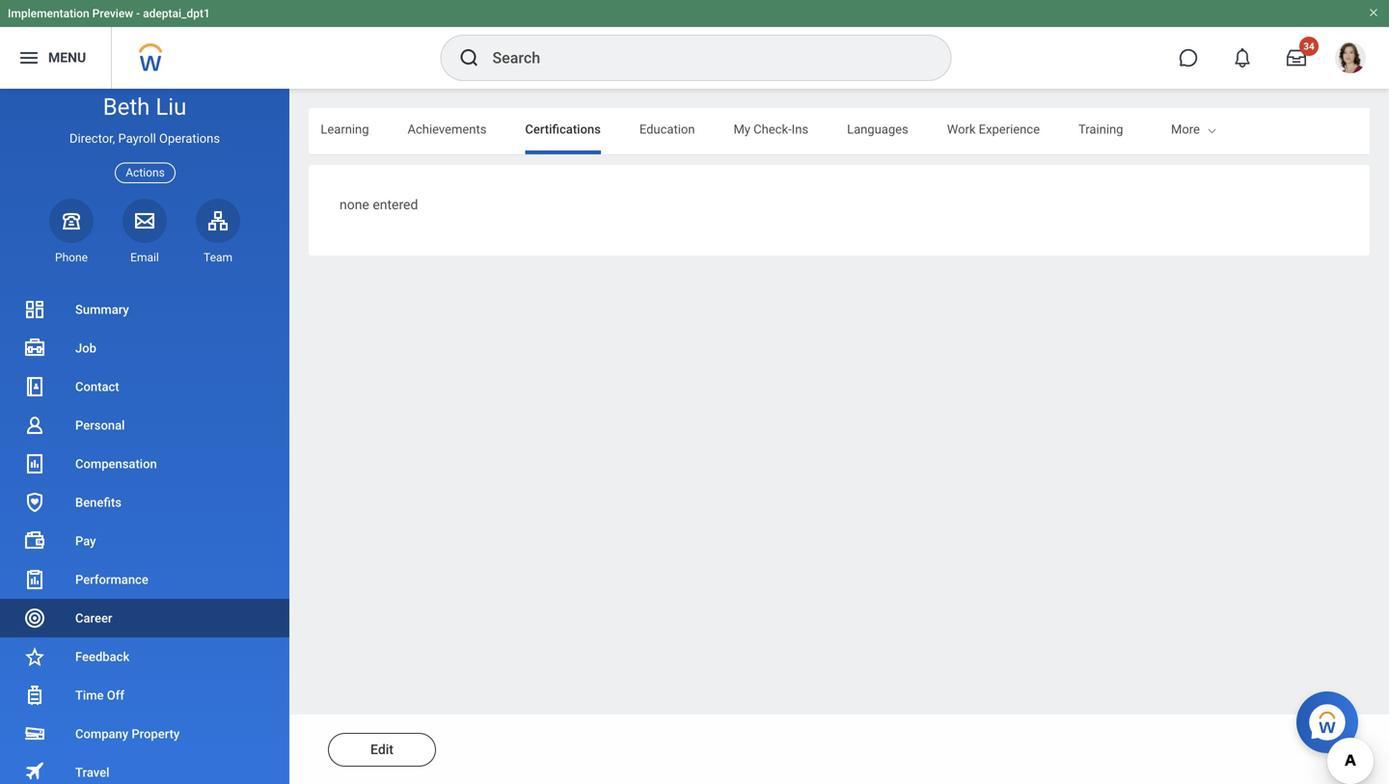 Task type: describe. For each thing, give the bounding box(es) containing it.
contact image
[[23, 375, 46, 398]]

operations
[[159, 131, 220, 146]]

performance
[[75, 573, 148, 587]]

menu button
[[0, 27, 111, 89]]

company property image
[[23, 723, 46, 746]]

job image
[[23, 337, 46, 360]]

travel link
[[0, 753, 289, 784]]

ins
[[792, 122, 809, 137]]

34 button
[[1275, 37, 1319, 79]]

my check-ins
[[734, 122, 809, 137]]

beth liu
[[103, 93, 186, 121]]

feedback image
[[23, 645, 46, 669]]

summary
[[75, 302, 129, 317]]

career link
[[0, 599, 289, 638]]

implementation preview -   adeptai_dpt1
[[8, 7, 210, 20]]

notifications large image
[[1233, 48, 1252, 68]]

-
[[136, 7, 140, 20]]

travel
[[75, 766, 109, 780]]

list containing summary
[[0, 290, 289, 784]]

benefits image
[[23, 491, 46, 514]]

justify image
[[17, 46, 41, 69]]

company
[[75, 727, 128, 741]]

preview
[[92, 7, 133, 20]]

menu
[[48, 50, 86, 66]]

mail image
[[133, 209, 156, 232]]

performance image
[[23, 568, 46, 591]]

time off image
[[23, 684, 46, 707]]

inbox large image
[[1287, 48, 1306, 68]]

team beth liu element
[[196, 250, 240, 265]]

personal image
[[23, 414, 46, 437]]

achievements
[[408, 122, 487, 137]]

navigation pane region
[[0, 89, 289, 784]]

career image
[[23, 607, 46, 630]]

career
[[75, 611, 112, 626]]

phone image
[[58, 209, 85, 232]]

experience
[[979, 122, 1040, 137]]

pay link
[[0, 522, 289, 561]]

travel image
[[23, 760, 46, 783]]

certifications
[[525, 122, 601, 137]]

director, payroll operations
[[69, 131, 220, 146]]

job
[[75, 341, 96, 356]]

compensation link
[[0, 445, 289, 483]]

job link
[[0, 329, 289, 368]]

none
[[340, 197, 369, 213]]

contact
[[75, 380, 119, 394]]

time off
[[75, 688, 124, 703]]



Task type: vqa. For each thing, say whether or not it's contained in the screenshot.
Email
yes



Task type: locate. For each thing, give the bounding box(es) containing it.
education
[[639, 122, 695, 137]]

edit
[[371, 742, 394, 758]]

property
[[132, 727, 180, 741]]

contact link
[[0, 368, 289, 406]]

liu
[[156, 93, 186, 121]]

company property link
[[0, 715, 289, 753]]

personal link
[[0, 406, 289, 445]]

more
[[1171, 122, 1200, 137]]

close environment banner image
[[1368, 7, 1380, 18]]

my
[[734, 122, 751, 137]]

personal
[[75, 418, 125, 433]]

email
[[130, 251, 159, 264]]

actions button
[[115, 163, 175, 183]]

menu banner
[[0, 0, 1389, 89]]

compensation image
[[23, 452, 46, 476]]

benefits link
[[0, 483, 289, 522]]

team link
[[196, 199, 240, 265]]

email beth liu element
[[123, 250, 167, 265]]

feedback link
[[0, 638, 289, 676]]

time
[[75, 688, 104, 703]]

director,
[[69, 131, 115, 146]]

profile logan mcneil image
[[1335, 42, 1366, 77]]

payroll
[[118, 131, 156, 146]]

none entered
[[340, 197, 418, 213]]

phone button
[[49, 199, 94, 265]]

phone beth liu element
[[49, 250, 94, 265]]

summary link
[[0, 290, 289, 329]]

languages
[[847, 122, 909, 137]]

off
[[107, 688, 124, 703]]

benefits
[[75, 495, 122, 510]]

work
[[947, 122, 976, 137]]

tab list containing learning
[[0, 108, 1123, 154]]

check-
[[754, 122, 792, 137]]

team
[[204, 251, 232, 264]]

tab list
[[0, 108, 1123, 154]]

performance link
[[0, 561, 289, 599]]

time off link
[[0, 676, 289, 715]]

list
[[0, 290, 289, 784]]

edit button
[[328, 733, 436, 767]]

email button
[[123, 199, 167, 265]]

pay image
[[23, 530, 46, 553]]

actions
[[126, 166, 165, 180]]

work experience
[[947, 122, 1040, 137]]

34
[[1304, 41, 1315, 52]]

entered
[[373, 197, 418, 213]]

training
[[1079, 122, 1123, 137]]

view team image
[[206, 209, 230, 232]]

summary image
[[23, 298, 46, 321]]

search image
[[458, 46, 481, 69]]

adeptai_dpt1
[[143, 7, 210, 20]]

phone
[[55, 251, 88, 264]]

feedback
[[75, 650, 130, 664]]

learning
[[321, 122, 369, 137]]

Search Workday  search field
[[493, 37, 911, 79]]

beth
[[103, 93, 150, 121]]

compensation
[[75, 457, 157, 471]]

company property
[[75, 727, 180, 741]]

pay
[[75, 534, 96, 548]]

implementation
[[8, 7, 89, 20]]



